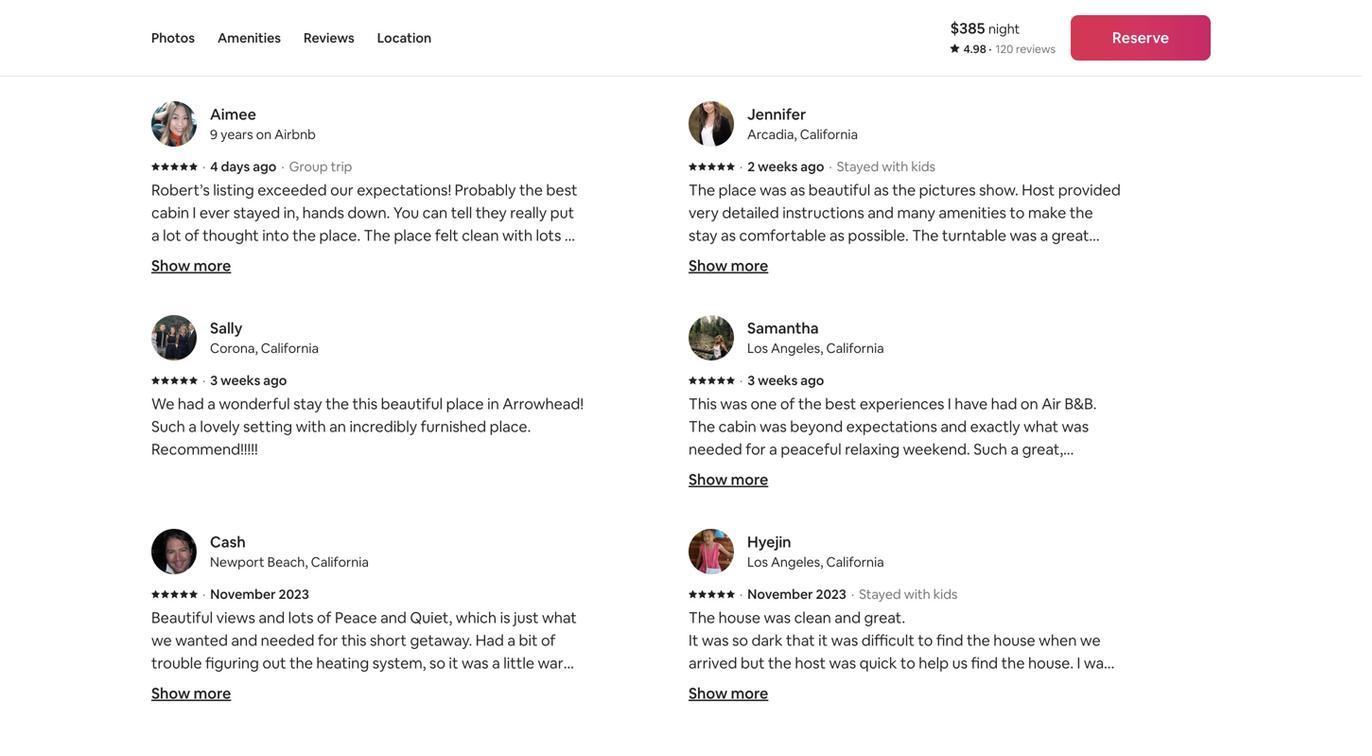 Task type: locate. For each thing, give the bounding box(es) containing it.
beautiful inside the place was as beautiful as the pictures show. host provided very detailed instructions and many amenities to make the stay as comfortable as possible. the turntable was a great addition to the experience and nice to share with family. there is a steep hill right before the cabin which can be intimidating. the one thing the cabin was lacking was shades or curtains so neighbors  can see in. this may be an issue for some who prefer more privacy. other than that, everything was as described and as shown in pictures. we thoroughly enjoyed our experience.
[[809, 180, 871, 199]]

1 horizontal spatial one
[[809, 294, 835, 313]]

to up heated
[[532, 248, 547, 268]]

recommend
[[318, 339, 404, 358]]

back
[[1007, 485, 1041, 504]]

california inside sally corona, california
[[261, 340, 319, 357]]

1 vertical spatial is
[[500, 608, 510, 627]]

and left cool
[[400, 699, 426, 718]]

1 vertical spatial out
[[256, 699, 279, 718]]

difficult inside the house was clean and great. it was so dark that it was difficult to find the house when we arrived but the host was quick to help us find the house. i was so grateful. i stayed completely with nature while jacuzzi in the foliage mountains. a house full of wood scent and a private hous
[[862, 631, 915, 650]]

1 vertical spatial probably
[[387, 676, 449, 695]]

2 angeles, from the top
[[771, 553, 824, 570]]

shown
[[859, 362, 904, 381]]

2 nice from the left
[[906, 248, 935, 268]]

we
[[151, 631, 172, 650], [1080, 631, 1101, 650]]

1 vertical spatial difficult
[[458, 721, 511, 737]]

0 horizontal spatial can
[[423, 203, 448, 222]]

couldn't
[[151, 699, 208, 718]]

best
[[546, 180, 578, 199], [825, 394, 857, 413]]

0 vertical spatial needed
[[689, 439, 743, 459]]

i down "warm"
[[571, 676, 575, 695]]

privacy.
[[851, 339, 903, 358]]

to right want
[[940, 507, 955, 527]]

enjoyed
[[689, 384, 744, 404]]

had up lovely
[[178, 394, 204, 413]]

2023
[[279, 586, 309, 603], [816, 586, 847, 603]]

period
[[737, 507, 783, 527]]

provided
[[1059, 180, 1121, 199]]

the left heating at the left
[[290, 653, 313, 673]]

1 horizontal spatial on
[[1021, 394, 1039, 413]]

2 vertical spatial place
[[446, 394, 484, 413]]

stay right wonderful
[[293, 394, 322, 413]]

1 horizontal spatial best
[[825, 394, 857, 413]]

just up bit
[[514, 608, 539, 627]]

1 vertical spatial lots
[[288, 608, 314, 627]]

furnished
[[421, 417, 486, 436]]

1 horizontal spatial which
[[978, 271, 1019, 290]]

0 horizontal spatial had
[[178, 394, 204, 413]]

angeles, inside samantha los angeles, california
[[771, 340, 824, 357]]

aimee image
[[151, 101, 197, 147]]

the up "kitchen"
[[519, 180, 543, 199]]

lot
[[163, 226, 181, 245]]

0 vertical spatial definitely
[[250, 339, 315, 358]]

more for the house was clean and great.
[[731, 683, 769, 703]]

show for robert's listing exceeded our expectations! probably the best cabin i ever stayed in, hands down. you can tell they really put a lot of thought into the place. the place felt clean with lots of nice finishing touches. from the well-equipped kitchen to the vinyl record player to the cozy furniture pieces to the heated bathroom floor tiles. we utilized every part of the house haha. loved the hot tub with the amazing views. also the beds were really comfy! i definitely recommend staying here.
[[151, 256, 190, 275]]

california right beach, at the left
[[311, 553, 369, 570]]

0 vertical spatial angeles,
[[771, 340, 824, 357]]

show more for beautiful views and lots of peace and quiet, which is just what we wanted and needed for this short getaway.    had a bit of trouble figuring out the heating system, so it was a little warm for us downstairs in the bedroom.  probably just my fault, but i couldn't figure out how to control it and cool it down.  the patio and hot tub are great!!   the house was difficult to l
[[151, 683, 231, 703]]

but down "warm"
[[544, 676, 568, 695]]

0 horizontal spatial place.
[[319, 226, 361, 245]]

make up not
[[864, 485, 902, 504]]

and inside the 'this was one of the best experiences i have had on air b&b. the cabin was beyond expectations and exactly what was needed for a peaceful relaxing weekend. such a great, communicative host, such attention to detail with many amenities. i will definitely make plans to come back for a longer period of time, i did not want to leave!'
[[941, 417, 967, 436]]

0 vertical spatial is
[[733, 271, 743, 290]]

weeks for samantha
[[758, 372, 798, 389]]

the up beyond
[[798, 394, 822, 413]]

sally
[[210, 318, 243, 338]]

1 horizontal spatial lots
[[536, 226, 561, 245]]

0 vertical spatial probably
[[455, 180, 516, 199]]

list
[[144, 101, 1219, 737]]

figuring
[[205, 653, 259, 673]]

in up private
[[999, 699, 1011, 718]]

here.
[[461, 339, 495, 358]]

1 horizontal spatial down.
[[475, 699, 518, 718]]

our
[[330, 180, 354, 199], [748, 384, 771, 404]]

0 horizontal spatial is
[[500, 608, 510, 627]]

0 vertical spatial stayed
[[837, 158, 879, 175]]

hyejin los angeles, california
[[748, 532, 884, 570]]

cabin down share
[[936, 271, 974, 290]]

we down that,
[[987, 362, 1010, 381]]

0 horizontal spatial needed
[[261, 631, 315, 650]]

the up private
[[1015, 699, 1038, 718]]

1 we from the left
[[151, 631, 172, 650]]

show down 'trouble'
[[151, 683, 190, 703]]

· 3 weeks ago up wonderful
[[202, 372, 287, 389]]

wonderful
[[219, 394, 290, 413]]

needed inside beautiful views and lots of peace and quiet, which is just what we wanted and needed for this short getaway.    had a bit of trouble figuring out the heating system, so it was a little warm for us downstairs in the bedroom.  probably just my fault, but i couldn't figure out how to control it and cool it down.  the patio and hot tub are great!!   the house was difficult to l
[[261, 631, 315, 650]]

stay inside we had a wonderful stay the this beautiful place in arrowhead! such a lovely setting with an incredibly furnished place. recommend!!!!!
[[293, 394, 322, 413]]

more
[[194, 256, 231, 275], [731, 256, 769, 275], [810, 339, 847, 358], [731, 470, 769, 489], [194, 683, 231, 703], [731, 683, 769, 703]]

0 vertical spatial us
[[952, 653, 968, 673]]

and down views
[[231, 631, 258, 650]]

you
[[394, 203, 419, 222]]

0 vertical spatial such
[[151, 417, 185, 436]]

years
[[221, 126, 253, 143]]

0 horizontal spatial clean
[[462, 226, 499, 245]]

nice for to
[[906, 248, 935, 268]]

the up how
[[289, 676, 312, 695]]

1 vertical spatial find
[[971, 653, 998, 673]]

0 vertical spatial stayed
[[233, 203, 280, 222]]

want
[[902, 507, 937, 527]]

thoroughly
[[1013, 362, 1089, 381]]

0 horizontal spatial really
[[151, 339, 188, 358]]

control
[[334, 699, 384, 718]]

such inside the 'this was one of the best experiences i have had on air b&b. the cabin was beyond expectations and exactly what was needed for a peaceful relaxing weekend. such a great, communicative host, such attention to detail with many amenities. i will definitely make plans to come back for a longer period of time, i did not want to leave!'
[[974, 439, 1008, 459]]

difficult down "great." on the bottom right of the page
[[862, 631, 915, 650]]

can down family.
[[1022, 271, 1047, 290]]

on inside the 'this was one of the best experiences i have had on air b&b. the cabin was beyond expectations and exactly what was needed for a peaceful relaxing weekend. such a great, communicative host, such attention to detail with many amenities. i will definitely make plans to come back for a longer period of time, i did not want to leave!'
[[1021, 394, 1039, 413]]

3 for sally
[[210, 372, 218, 389]]

such
[[837, 462, 870, 481]]

the down before
[[878, 294, 902, 313]]

0 horizontal spatial · 3 weeks ago
[[202, 372, 287, 389]]

completely
[[746, 699, 824, 718]]

right
[[823, 271, 856, 290]]

little
[[504, 653, 535, 673]]

0 horizontal spatial make
[[864, 485, 902, 504]]

needed down · november 2023
[[261, 631, 315, 650]]

0 vertical spatial difficult
[[862, 631, 915, 650]]

0 horizontal spatial place
[[394, 226, 432, 245]]

it right cool
[[463, 699, 472, 718]]

comfy!
[[192, 339, 240, 358]]

with inside we had a wonderful stay the this beautiful place in arrowhead! such a lovely setting with an incredibly furnished place. recommend!!!!!
[[296, 417, 326, 436]]

airbnb
[[275, 126, 316, 143]]

1 vertical spatial can
[[1022, 271, 1047, 290]]

ago up wonderful
[[263, 372, 287, 389]]

1 horizontal spatial we
[[1080, 631, 1101, 650]]

0 vertical spatial make
[[1028, 203, 1067, 222]]

great!!
[[305, 721, 349, 737]]

2 · 3 weeks ago from the left
[[740, 372, 825, 389]]

0 vertical spatial this
[[352, 394, 378, 413]]

0 vertical spatial we
[[296, 294, 319, 313]]

house down the control
[[382, 721, 424, 737]]

we inside robert's listing exceeded our expectations! probably the best cabin i ever stayed in, hands down. you can tell they really put a lot of thought into the place. the place felt clean with lots of nice finishing touches. from the well-equipped kitchen to the vinyl record player to the cozy furniture pieces to the heated bathroom floor tiles. we utilized every part of the house haha. loved the hot tub with the amazing views. also the beds were really comfy! i definitely recommend staying here.
[[296, 294, 319, 313]]

cash image
[[151, 529, 197, 574]]

best inside the 'this was one of the best experiences i have had on air b&b. the cabin was beyond expectations and exactly what was needed for a peaceful relaxing weekend. such a great, communicative host, such attention to detail with many amenities. i will definitely make plans to come back for a longer period of time, i did not want to leave!'
[[825, 394, 857, 413]]

california up · november 2023 · stayed with kids
[[826, 553, 884, 570]]

0 vertical spatial clean
[[462, 226, 499, 245]]

place. inside we had a wonderful stay the this beautiful place in arrowhead! such a lovely setting with an incredibly furnished place. recommend!!!!!
[[490, 417, 531, 436]]

lots
[[536, 226, 561, 245], [288, 608, 314, 627]]

is up 'had'
[[500, 608, 510, 627]]

more for this was one of the best experiences i have had on air b&b.
[[731, 470, 769, 489]]

november for · november 2023 · stayed with kids
[[748, 586, 813, 603]]

0 horizontal spatial we
[[151, 631, 172, 650]]

angeles, down hyejin on the right
[[771, 553, 824, 570]]

0 vertical spatial los
[[748, 340, 768, 357]]

amenities button
[[218, 0, 281, 76]]

needed
[[689, 439, 743, 459], [261, 631, 315, 650]]

1 horizontal spatial but
[[741, 653, 765, 673]]

2 vertical spatial we
[[151, 394, 175, 413]]

is inside beautiful views and lots of peace and quiet, which is just what we wanted and needed for this short getaway.    had a bit of trouble figuring out the heating system, so it was a little warm for us downstairs in the bedroom.  probably just my fault, but i couldn't figure out how to control it and cool it down.  the patio and hot tub are great!!   the house was difficult to l
[[500, 608, 510, 627]]

into
[[262, 226, 289, 245]]

0 horizontal spatial stayed
[[233, 203, 280, 222]]

aimee
[[210, 104, 256, 124]]

lots inside robert's listing exceeded our expectations! probably the best cabin i ever stayed in, hands down. you can tell they really put a lot of thought into the place. the place felt clean with lots of nice finishing touches. from the well-equipped kitchen to the vinyl record player to the cozy furniture pieces to the heated bathroom floor tiles. we utilized every part of the house haha. loved the hot tub with the amazing views. also the beds were really comfy! i definitely recommend staying here.
[[536, 226, 561, 245]]

2023 for · november 2023
[[279, 586, 309, 603]]

1 vertical spatial los
[[748, 553, 768, 570]]

this down some
[[689, 394, 717, 413]]

0 vertical spatial what
[[1024, 417, 1059, 436]]

expectations!
[[357, 180, 451, 199]]

an inside we had a wonderful stay the this beautiful place in arrowhead! such a lovely setting with an incredibly furnished place. recommend!!!!!
[[329, 417, 346, 436]]

for
[[1078, 316, 1098, 336], [746, 439, 766, 459], [1044, 485, 1064, 504], [318, 631, 338, 650], [151, 676, 172, 695]]

and left hot
[[191, 721, 217, 737]]

in inside the place was as beautiful as the pictures show. host provided very detailed instructions and many amenities to make the stay as comfortable as possible. the turntable was a great addition to the experience and nice to share with family. there is a steep hill right before the cabin which can be intimidating. the one thing the cabin was lacking was shades or curtains so neighbors  can see in. this may be an issue for some who prefer more privacy. other than that, everything was as described and as shown in pictures. we thoroughly enjoyed our experience.
[[908, 362, 920, 381]]

1 horizontal spatial find
[[971, 653, 998, 673]]

0 vertical spatial out
[[262, 653, 286, 673]]

best inside robert's listing exceeded our expectations! probably the best cabin i ever stayed in, hands down. you can tell they really put a lot of thought into the place. the place felt clean with lots of nice finishing touches. from the well-equipped kitchen to the vinyl record player to the cozy furniture pieces to the heated bathroom floor tiles. we utilized every part of the house haha. loved the hot tub with the amazing views. also the beds were really comfy! i definitely recommend staying here.
[[546, 180, 578, 199]]

1 · 3 weeks ago from the left
[[202, 372, 287, 389]]

so inside beautiful views and lots of peace and quiet, which is just what we wanted and needed for this short getaway.    had a bit of trouble figuring out the heating system, so it was a little warm for us downstairs in the bedroom.  probably just my fault, but i couldn't figure out how to control it and cool it down.  the patio and hot tub are great!!   the house was difficult to l
[[430, 653, 446, 673]]

the inside the 'this was one of the best experiences i have had on air b&b. the cabin was beyond expectations and exactly what was needed for a peaceful relaxing weekend. such a great, communicative host, such attention to detail with many amenities. i will definitely make plans to come back for a longer period of time, i did not want to leave!'
[[798, 394, 822, 413]]

many
[[897, 203, 936, 222], [1035, 462, 1073, 481]]

is inside the place was as beautiful as the pictures show. host provided very detailed instructions and many amenities to make the stay as comfortable as possible. the turntable was a great addition to the experience and nice to share with family. there is a steep hill right before the cabin which can be intimidating. the one thing the cabin was lacking was shades or curtains so neighbors  can see in. this may be an issue for some who prefer more privacy. other than that, everything was as described and as shown in pictures. we thoroughly enjoyed our experience.
[[733, 271, 743, 290]]

the up comfy!
[[197, 316, 221, 336]]

such up recommend!!!!!
[[151, 417, 185, 436]]

such down exactly at the right bottom
[[974, 439, 1008, 459]]

1 vertical spatial clean
[[794, 608, 832, 627]]

1 horizontal spatial such
[[974, 439, 1008, 459]]

find up help
[[937, 631, 964, 650]]

in left arrowhead!
[[487, 394, 499, 413]]

california inside jennifer arcadia, california
[[800, 126, 858, 143]]

for down shades
[[1078, 316, 1098, 336]]

views
[[216, 608, 255, 627]]

0 horizontal spatial us
[[175, 676, 191, 695]]

show for this was one of the best experiences i have had on air b&b.
[[689, 470, 728, 489]]

place inside robert's listing exceeded our expectations! probably the best cabin i ever stayed in, hands down. you can tell they really put a lot of thought into the place. the place felt clean with lots of nice finishing touches. from the well-equipped kitchen to the vinyl record player to the cozy furniture pieces to the heated bathroom floor tiles. we utilized every part of the house haha. loved the hot tub with the amazing views. also the beds were really comfy! i definitely recommend staying here.
[[394, 226, 432, 245]]

2 horizontal spatial we
[[987, 362, 1010, 381]]

show more for robert's listing exceeded our expectations! probably the best cabin i ever stayed in, hands down. you can tell they really put a lot of thought into the place. the place felt clean with lots of nice finishing touches. from the well-equipped kitchen to the vinyl record player to the cozy furniture pieces to the heated bathroom floor tiles. we utilized every part of the house haha. loved the hot tub with the amazing views. also the beds were really comfy! i definitely recommend staying here.
[[151, 256, 231, 275]]

the up cozy
[[347, 248, 371, 268]]

2 los from the top
[[748, 553, 768, 570]]

the
[[689, 180, 715, 199], [364, 226, 391, 245], [912, 226, 939, 245], [779, 294, 805, 313], [689, 417, 715, 436], [689, 608, 715, 627], [521, 699, 548, 718], [353, 721, 379, 737]]

los for hyejin
[[748, 553, 768, 570]]

1 horizontal spatial nice
[[906, 248, 935, 268]]

one inside the place was as beautiful as the pictures show. host provided very detailed instructions and many amenities to make the stay as comfortable as possible. the turntable was a great addition to the experience and nice to share with family. there is a steep hill right before the cabin which can be intimidating. the one thing the cabin was lacking was shades or curtains so neighbors  can see in. this may be an issue for some who prefer more privacy. other than that, everything was as described and as shown in pictures. we thoroughly enjoyed our experience.
[[809, 294, 835, 313]]

0 vertical spatial which
[[978, 271, 1019, 290]]

our inside the place was as beautiful as the pictures show. host provided very detailed instructions and many amenities to make the stay as comfortable as possible. the turntable was a great addition to the experience and nice to share with family. there is a steep hill right before the cabin which can be intimidating. the one thing the cabin was lacking was shades or curtains so neighbors  can see in. this may be an issue for some who prefer more privacy. other than that, everything was as described and as shown in pictures. we thoroughly enjoyed our experience.
[[748, 384, 771, 404]]

such inside we had a wonderful stay the this beautiful place in arrowhead! such a lovely setting with an incredibly furnished place. recommend!!!!!
[[151, 417, 185, 436]]

needed up communicative
[[689, 439, 743, 459]]

1 2023 from the left
[[279, 586, 309, 603]]

location
[[377, 29, 432, 46]]

1 nice from the left
[[151, 248, 180, 268]]

air
[[1042, 394, 1062, 413]]

1 los from the top
[[748, 340, 768, 357]]

1 vertical spatial stay
[[293, 394, 322, 413]]

house
[[496, 294, 538, 313], [719, 608, 761, 627], [994, 631, 1036, 650], [382, 721, 424, 737], [783, 721, 825, 737]]

2 2023 from the left
[[816, 586, 847, 603]]

los inside samantha los angeles, california
[[748, 340, 768, 357]]

an left issue
[[1020, 316, 1037, 336]]

1 vertical spatial best
[[825, 394, 857, 413]]

this inside beautiful views and lots of peace and quiet, which is just what we wanted and needed for this short getaway.    had a bit of trouble figuring out the heating system, so it was a little warm for us downstairs in the bedroom.  probably just my fault, but i couldn't figure out how to control it and cool it down.  the patio and hot tub are great!!   the house was difficult to l
[[341, 631, 367, 650]]

of down will
[[786, 507, 801, 527]]

1 horizontal spatial our
[[748, 384, 771, 404]]

was up dark
[[764, 608, 791, 627]]

so up the prefer
[[766, 316, 782, 336]]

show up intimidating.
[[689, 256, 728, 275]]

the right before
[[910, 271, 933, 290]]

0 vertical spatial our
[[330, 180, 354, 199]]

definitely inside the 'this was one of the best experiences i have had on air b&b. the cabin was beyond expectations and exactly what was needed for a peaceful relaxing weekend. such a great, communicative host, such attention to detail with many amenities. i will definitely make plans to come back for a longer period of time, i did not want to leave!'
[[796, 485, 861, 504]]

jennifer image
[[689, 101, 734, 147], [689, 101, 734, 147]]

for right back on the right bottom
[[1044, 485, 1064, 504]]

with up back on the right bottom
[[1002, 462, 1032, 481]]

place. down arrowhead!
[[490, 417, 531, 436]]

0 vertical spatial place.
[[319, 226, 361, 245]]

it
[[819, 631, 828, 650], [449, 653, 458, 673], [387, 699, 397, 718], [463, 699, 472, 718]]

was down cool
[[428, 721, 455, 737]]

our down described
[[748, 384, 771, 404]]

0 vertical spatial down.
[[348, 203, 390, 222]]

a left 'peaceful'
[[769, 439, 778, 459]]

1 horizontal spatial probably
[[455, 180, 516, 199]]

0 vertical spatial but
[[741, 653, 765, 673]]

the down "in,"
[[292, 226, 316, 245]]

0 vertical spatial stay
[[689, 226, 718, 245]]

they
[[476, 203, 507, 222]]

2 we from the left
[[1080, 631, 1101, 650]]

on right years
[[256, 126, 272, 143]]

place inside we had a wonderful stay the this beautiful place in arrowhead! such a lovely setting with an incredibly furnished place. recommend!!!!!
[[446, 394, 484, 413]]

hyejin image
[[689, 529, 734, 574], [689, 529, 734, 574]]

some
[[689, 339, 727, 358]]

0 horizontal spatial down.
[[348, 203, 390, 222]]

samantha image
[[689, 315, 734, 360], [689, 315, 734, 360]]

1 vertical spatial place
[[394, 226, 432, 245]]

0 horizontal spatial beautiful
[[381, 394, 443, 413]]

0 vertical spatial one
[[809, 294, 835, 313]]

we
[[296, 294, 319, 313], [987, 362, 1010, 381], [151, 394, 175, 413]]

show for the place was as beautiful as the pictures show. host provided very detailed instructions and many amenities to make the stay as comfortable as possible. the turntable was a great addition to the experience and nice to share with family.
[[689, 256, 728, 275]]

1 angeles, from the top
[[771, 340, 824, 357]]

was
[[760, 180, 787, 199], [1010, 226, 1037, 245], [946, 294, 973, 313], [1029, 294, 1056, 313], [689, 362, 716, 381], [720, 394, 748, 413], [760, 417, 787, 436], [1062, 417, 1089, 436], [764, 608, 791, 627], [702, 631, 729, 650], [831, 631, 858, 650], [462, 653, 489, 673], [829, 653, 856, 673], [1084, 653, 1111, 673], [428, 721, 455, 737]]

1 vertical spatial just
[[452, 676, 477, 695]]

2 november from the left
[[748, 586, 813, 603]]

2 3 from the left
[[748, 372, 755, 389]]

show more button for this was one of the best experiences i have had on air b&b.
[[689, 468, 769, 491]]

so down arrived
[[689, 676, 705, 695]]

for down 'trouble'
[[151, 676, 172, 695]]

out up tub at bottom left
[[256, 699, 279, 718]]

california for hyejin
[[826, 553, 884, 570]]

nice up before
[[906, 248, 935, 268]]

nice for finishing
[[151, 248, 180, 268]]

california down tub
[[261, 340, 319, 357]]

clean down "they"
[[462, 226, 499, 245]]

the down provided
[[1070, 203, 1093, 222]]

show more for the house was clean and great.
[[689, 683, 769, 703]]

sally image
[[151, 315, 197, 360], [151, 315, 197, 360]]

possible.
[[848, 226, 909, 245]]

and up before
[[876, 248, 902, 268]]

in,
[[284, 203, 299, 222]]

stayed up "great." on the bottom right of the page
[[859, 586, 901, 603]]

clean inside the house was clean and great. it was so dark that it was difficult to find the house when we arrived but the host was quick to help us find the house. i was so grateful. i stayed completely with nature while jacuzzi in the foliage mountains. a house full of wood scent and a private hous
[[794, 608, 832, 627]]

the down utilized
[[312, 316, 336, 336]]

0 horizontal spatial what
[[542, 608, 577, 627]]

california inside hyejin los angeles, california
[[826, 553, 884, 570]]

1 vertical spatial make
[[864, 485, 902, 504]]

weekend.
[[903, 439, 971, 459]]

what up great,
[[1024, 417, 1059, 436]]

make
[[1028, 203, 1067, 222], [864, 485, 902, 504]]

angeles,
[[771, 340, 824, 357], [771, 553, 824, 570]]

2 horizontal spatial place
[[719, 180, 757, 199]]

california inside samantha los angeles, california
[[826, 340, 884, 357]]

0 horizontal spatial 2023
[[279, 586, 309, 603]]

beds
[[507, 316, 542, 336]]

and
[[868, 203, 894, 222], [876, 248, 902, 268], [811, 362, 837, 381], [941, 417, 967, 436], [259, 608, 285, 627], [380, 608, 407, 627], [835, 608, 861, 627], [231, 631, 258, 650], [400, 699, 426, 718], [191, 721, 217, 737], [955, 721, 981, 737]]

scent
[[913, 721, 952, 737]]

· 2 weeks ago · stayed with kids
[[740, 158, 936, 175]]

1 horizontal spatial is
[[733, 271, 743, 290]]

of
[[185, 226, 199, 245], [565, 226, 579, 245], [451, 294, 465, 313], [781, 394, 795, 413], [786, 507, 801, 527], [317, 608, 332, 627], [541, 631, 556, 650], [852, 721, 867, 737]]

tub
[[250, 721, 276, 737]]

show down arrived
[[689, 683, 728, 703]]

0 horizontal spatial but
[[544, 676, 568, 695]]

los down hyejin on the right
[[748, 553, 768, 570]]

this was one of the best experiences i have had on air b&b. the cabin was beyond expectations and exactly what was needed for a peaceful relaxing weekend. such a great, communicative host, such attention to detail with many amenities. i will definitely make plans to come back for a longer period of time, i did not want to leave!
[[689, 394, 1097, 527]]

nice inside the place was as beautiful as the pictures show. host provided very detailed instructions and many amenities to make the stay as comfortable as possible. the turntable was a great addition to the experience and nice to share with family. there is a steep hill right before the cabin which can be intimidating. the one thing the cabin was lacking was shades or curtains so neighbors  can see in. this may be an issue for some who prefer more privacy. other than that, everything was as described and as shown in pictures. we thoroughly enjoyed our experience.
[[906, 248, 935, 268]]

cabin
[[151, 203, 189, 222], [936, 271, 974, 290], [905, 294, 943, 313], [719, 417, 757, 436]]

a left steep
[[746, 271, 755, 290]]

trouble
[[151, 653, 202, 673]]

every
[[376, 294, 414, 313]]

in.
[[915, 316, 931, 336]]

great
[[1052, 226, 1089, 245]]

angeles, inside hyejin los angeles, california
[[771, 553, 824, 570]]

0 vertical spatial place
[[719, 180, 757, 199]]

los inside hyejin los angeles, california
[[748, 553, 768, 570]]

while
[[910, 699, 946, 718]]

1 horizontal spatial · 3 weeks ago
[[740, 372, 825, 389]]

many inside the 'this was one of the best experiences i have had on air b&b. the cabin was beyond expectations and exactly what was needed for a peaceful relaxing weekend. such a great, communicative host, such attention to detail with many amenities. i will definitely make plans to come back for a longer period of time, i did not want to leave!'
[[1035, 462, 1073, 481]]

show more for the place was as beautiful as the pictures show. host provided very detailed instructions and many amenities to make the stay as comfortable as possible. the turntable was a great addition to the experience and nice to share with family.
[[689, 256, 769, 275]]

experience.
[[774, 384, 856, 404]]

los for samantha
[[748, 340, 768, 357]]

find
[[937, 631, 964, 650], [971, 653, 998, 673]]

1 3 from the left
[[210, 372, 218, 389]]

0 horizontal spatial we
[[151, 394, 175, 413]]

1 vertical spatial we
[[987, 362, 1010, 381]]

and up weekend.
[[941, 417, 967, 436]]

1 vertical spatial us
[[175, 676, 191, 695]]

0 vertical spatial can
[[423, 203, 448, 222]]

we inside beautiful views and lots of peace and quiet, which is just what we wanted and needed for this short getaway.    had a bit of trouble figuring out the heating system, so it was a little warm for us downstairs in the bedroom.  probably just my fault, but i couldn't figure out how to control it and cool it down.  the patio and hot tub are great!!   the house was difficult to l
[[151, 631, 172, 650]]

1 vertical spatial stayed
[[859, 586, 901, 603]]

many down pictures
[[897, 203, 936, 222]]

0 horizontal spatial lots
[[288, 608, 314, 627]]

i left have
[[948, 394, 952, 413]]

0 horizontal spatial an
[[329, 417, 346, 436]]

it down getaway.
[[449, 653, 458, 673]]

4.98 · 120 reviews
[[964, 42, 1056, 56]]

with right setting
[[296, 417, 326, 436]]

had inside we had a wonderful stay the this beautiful place in arrowhead! such a lovely setting with an incredibly furnished place. recommend!!!!!
[[178, 394, 204, 413]]

b&b.
[[1065, 394, 1097, 413]]

more left will
[[731, 470, 769, 489]]

angeles, for hyejin
[[771, 553, 824, 570]]

for up communicative
[[746, 439, 766, 459]]

cabin inside robert's listing exceeded our expectations! probably the best cabin i ever stayed in, hands down. you can tell they really put a lot of thought into the place. the place felt clean with lots of nice finishing touches. from the well-equipped kitchen to the vinyl record player to the cozy furniture pieces to the heated bathroom floor tiles. we utilized every part of the house haha. loved the hot tub with the amazing views. also the beds were really comfy! i definitely recommend staying here.
[[151, 203, 189, 222]]

hot
[[224, 316, 248, 336]]

a inside the house was clean and great. it was so dark that it was difficult to find the house when we arrived but the host was quick to help us find the house. i was so grateful. i stayed completely with nature while jacuzzi in the foliage mountains. a house full of wood scent and a private hous
[[984, 721, 993, 737]]

amenities
[[939, 203, 1007, 222]]

with inside the house was clean and great. it was so dark that it was difficult to find the house when we arrived but the host was quick to help us find the house. i was so grateful. i stayed completely with nature while jacuzzi in the foliage mountains. a house full of wood scent and a private hous
[[828, 699, 858, 718]]

1 november from the left
[[210, 586, 276, 603]]

$385
[[951, 18, 986, 38]]

kids
[[912, 158, 936, 175], [934, 586, 958, 603]]

it
[[689, 631, 699, 650]]

california for cash
[[311, 553, 369, 570]]

november up views
[[210, 586, 276, 603]]

had inside the 'this was one of the best experiences i have had on air b&b. the cabin was beyond expectations and exactly what was needed for a peaceful relaxing weekend. such a great, communicative host, such attention to detail with many amenities. i will definitely make plans to come back for a longer period of time, i did not want to leave!'
[[991, 394, 1018, 413]]

warm
[[538, 653, 577, 673]]

which inside the place was as beautiful as the pictures show. host provided very detailed instructions and many amenities to make the stay as comfortable as possible. the turntable was a great addition to the experience and nice to share with family. there is a steep hill right before the cabin which can be intimidating. the one thing the cabin was lacking was shades or curtains so neighbors  can see in. this may be an issue for some who prefer more privacy. other than that, everything was as described and as shown in pictures. we thoroughly enjoyed our experience.
[[978, 271, 1019, 290]]

newport
[[210, 553, 265, 570]]

nice up vinyl
[[151, 248, 180, 268]]

more for beautiful views and lots of peace and quiet, which is just what we wanted and needed for this short getaway.    had a bit of trouble figuring out the heating system, so it was a little warm for us downstairs in the bedroom.  probably just my fault, but i couldn't figure out how to control it and cool it down.  the patio and hot tub are great!!   the house was difficult to l
[[194, 683, 231, 703]]

one up neighbors
[[809, 294, 835, 313]]

0 horizontal spatial such
[[151, 417, 185, 436]]

had up exactly at the right bottom
[[991, 394, 1018, 413]]

the inside robert's listing exceeded our expectations! probably the best cabin i ever stayed in, hands down. you can tell they really put a lot of thought into the place. the place felt clean with lots of nice finishing touches. from the well-equipped kitchen to the vinyl record player to the cozy furniture pieces to the heated bathroom floor tiles. we utilized every part of the house haha. loved the hot tub with the amazing views. also the beds were really comfy! i definitely recommend staying here.
[[364, 226, 391, 245]]

1 horizontal spatial difficult
[[862, 631, 915, 650]]

2 had from the left
[[991, 394, 1018, 413]]

the
[[519, 180, 543, 199], [893, 180, 916, 199], [1070, 203, 1093, 222], [292, 226, 316, 245], [347, 248, 371, 268], [551, 248, 574, 268], [768, 248, 792, 268], [300, 271, 323, 290], [494, 271, 517, 290], [910, 271, 933, 290], [469, 294, 492, 313], [878, 294, 902, 313], [197, 316, 221, 336], [312, 316, 336, 336], [480, 316, 504, 336], [326, 394, 349, 413], [798, 394, 822, 413], [967, 631, 991, 650], [290, 653, 313, 673], [768, 653, 792, 673], [1002, 653, 1025, 673], [289, 676, 312, 695], [1015, 699, 1038, 718]]

the inside the 'this was one of the best experiences i have had on air b&b. the cabin was beyond expectations and exactly what was needed for a peaceful relaxing weekend. such a great, communicative host, such attention to detail with many amenities. i will definitely make plans to come back for a longer period of time, i did not want to leave!'
[[689, 417, 715, 436]]

0 horizontal spatial november
[[210, 586, 276, 603]]

1 vertical spatial which
[[456, 608, 497, 627]]

california inside cash newport beach, california
[[311, 553, 369, 570]]

corona,
[[210, 340, 258, 357]]

· 3 weeks ago down the prefer
[[740, 372, 825, 389]]

0 horizontal spatial probably
[[387, 676, 449, 695]]

i up 'mountains.'
[[689, 699, 692, 718]]

1 vertical spatial on
[[1021, 394, 1039, 413]]

the left pictures
[[893, 180, 916, 199]]

1 horizontal spatial needed
[[689, 439, 743, 459]]

1 horizontal spatial clean
[[794, 608, 832, 627]]

1 horizontal spatial november
[[748, 586, 813, 603]]

2023 for · november 2023 · stayed with kids
[[816, 586, 847, 603]]

probably inside beautiful views and lots of peace and quiet, which is just what we wanted and needed for this short getaway.    had a bit of trouble figuring out the heating system, so it was a little warm for us downstairs in the bedroom.  probably just my fault, but i couldn't figure out how to control it and cool it down.  the patio and hot tub are great!!   the house was difficult to l
[[387, 676, 449, 695]]

cash image
[[151, 529, 197, 574]]

definitely inside robert's listing exceeded our expectations! probably the best cabin i ever stayed in, hands down. you can tell they really put a lot of thought into the place. the place felt clean with lots of nice finishing touches. from the well-equipped kitchen to the vinyl record player to the cozy furniture pieces to the heated bathroom floor tiles. we utilized every part of the house haha. loved the hot tub with the amazing views. also the beds were really comfy! i definitely recommend staying here.
[[250, 339, 315, 358]]

nice inside robert's listing exceeded our expectations! probably the best cabin i ever stayed in, hands down. you can tell they really put a lot of thought into the place. the place felt clean with lots of nice finishing touches. from the well-equipped kitchen to the vinyl record player to the cozy furniture pieces to the heated bathroom floor tiles. we utilized every part of the house haha. loved the hot tub with the amazing views. also the beds were really comfy! i definitely recommend staying here.
[[151, 248, 180, 268]]

clean inside robert's listing exceeded our expectations! probably the best cabin i ever stayed in, hands down. you can tell they really put a lot of thought into the place. the place felt clean with lots of nice finishing touches. from the well-equipped kitchen to the vinyl record player to the cozy furniture pieces to the heated bathroom floor tiles. we utilized every part of the house haha. loved the hot tub with the amazing views. also the beds were really comfy! i definitely recommend staying here.
[[462, 226, 499, 245]]

make inside the 'this was one of the best experiences i have had on air b&b. the cabin was beyond expectations and exactly what was needed for a peaceful relaxing weekend. such a great, communicative host, such attention to detail with many amenities. i will definitely make plans to come back for a longer period of time, i did not want to leave!'
[[864, 485, 902, 504]]

· 3 weeks ago for sally
[[202, 372, 287, 389]]

2023 down hyejin los angeles, california
[[816, 586, 847, 603]]

definitely
[[250, 339, 315, 358], [796, 485, 861, 504]]

0 vertical spatial lots
[[536, 226, 561, 245]]

0 horizontal spatial just
[[452, 676, 477, 695]]

1 had from the left
[[178, 394, 204, 413]]

recommend!!!!!
[[151, 439, 258, 459]]

for up heating at the left
[[318, 631, 338, 650]]

1 vertical spatial many
[[1035, 462, 1073, 481]]

sally corona, california
[[210, 318, 319, 357]]

probably inside robert's listing exceeded our expectations! probably the best cabin i ever stayed in, hands down. you can tell they really put a lot of thought into the place. the place felt clean with lots of nice finishing touches. from the well-equipped kitchen to the vinyl record player to the cozy furniture pieces to the heated bathroom floor tiles. we utilized every part of the house haha. loved the hot tub with the amazing views. also the beds were really comfy! i definitely recommend staying here.
[[455, 180, 516, 199]]



Task type: describe. For each thing, give the bounding box(es) containing it.
of left peace
[[317, 608, 332, 627]]

the left house.
[[1002, 653, 1025, 673]]

a left little
[[492, 653, 500, 673]]

us inside beautiful views and lots of peace and quiet, which is just what we wanted and needed for this short getaway.    had a bit of trouble figuring out the heating system, so it was a little warm for us downstairs in the bedroom.  probably just my fault, but i couldn't figure out how to control it and cool it down.  the patio and hot tub are great!!   the house was difficult to l
[[175, 676, 191, 695]]

have
[[955, 394, 988, 413]]

will
[[770, 485, 792, 504]]

stayed inside the house was clean and great. it was so dark that it was difficult to find the house when we arrived but the host was quick to help us find the house. i was so grateful. i stayed completely with nature while jacuzzi in the foliage mountains. a house full of wood scent and a private hous
[[696, 699, 743, 718]]

down. inside beautiful views and lots of peace and quiet, which is just what we wanted and needed for this short getaway.    had a bit of trouble figuring out the heating system, so it was a little warm for us downstairs in the bedroom.  probably just my fault, but i couldn't figure out how to control it and cool it down.  the patio and hot tub are great!!   the house was difficult to l
[[475, 699, 518, 718]]

see
[[887, 316, 912, 336]]

to right plans
[[946, 485, 961, 504]]

was down described
[[720, 394, 748, 413]]

aimee 9 years on airbnb
[[210, 104, 316, 143]]

instructions
[[783, 203, 865, 222]]

quick
[[860, 653, 897, 673]]

house down completely
[[783, 721, 825, 737]]

as up experience at the right top of the page
[[830, 226, 845, 245]]

and up short on the left
[[380, 608, 407, 627]]

0 vertical spatial kids
[[912, 158, 936, 175]]

of inside the house was clean and great. it was so dark that it was difficult to find the house when we arrived but the host was quick to help us find the house. i was so grateful. i stayed completely with nature while jacuzzi in the foliage mountains. a house full of wood scent and a private hous
[[852, 721, 867, 737]]

staying
[[407, 339, 457, 358]]

robert's
[[151, 180, 210, 199]]

i down hot
[[243, 339, 247, 358]]

arrived
[[689, 653, 738, 673]]

bit
[[519, 631, 538, 650]]

show more button for the place was as beautiful as the pictures show. host provided very detailed instructions and many amenities to make the stay as comfortable as possible. the turntable was a great addition to the experience and nice to share with family.
[[689, 254, 769, 277]]

list containing aimee
[[144, 101, 1219, 737]]

longer
[[689, 507, 734, 527]]

of right "lot"
[[185, 226, 199, 245]]

was up detailed
[[760, 180, 787, 199]]

ago down the prefer
[[801, 372, 825, 389]]

turntable
[[942, 226, 1007, 245]]

4
[[210, 158, 218, 175]]

· 3 weeks ago for samantha
[[740, 372, 825, 389]]

1 horizontal spatial just
[[514, 608, 539, 627]]

when
[[1039, 631, 1077, 650]]

a up recommend!!!!!
[[189, 417, 197, 436]]

patio
[[151, 721, 187, 737]]

getaway.
[[410, 631, 472, 650]]

hot
[[220, 721, 246, 737]]

in inside the house was clean and great. it was so dark that it was difficult to find the house when we arrived but the host was quick to help us find the house. i was so grateful. i stayed completely with nature while jacuzzi in the foliage mountains. a house full of wood scent and a private hous
[[999, 699, 1011, 718]]

to down "kitchen"
[[475, 271, 490, 290]]

a left great,
[[1011, 439, 1019, 459]]

i right house.
[[1077, 653, 1081, 673]]

what inside the 'this was one of the best experiences i have had on air b&b. the cabin was beyond expectations and exactly what was needed for a peaceful relaxing weekend. such a great, communicative host, such attention to detail with many amenities. i will definitely make plans to come back for a longer period of time, i did not want to leave!'
[[1024, 417, 1059, 436]]

· 4 days ago · group trip
[[202, 158, 352, 175]]

the up also at left
[[469, 294, 492, 313]]

of down described
[[781, 394, 795, 413]]

was right house.
[[1084, 653, 1111, 673]]

a right back on the right bottom
[[1068, 485, 1076, 504]]

down. inside robert's listing exceeded our expectations! probably the best cabin i ever stayed in, hands down. you can tell they really put a lot of thought into the place. the place felt clean with lots of nice finishing touches. from the well-equipped kitchen to the vinyl record player to the cozy furniture pieces to the heated bathroom floor tiles. we utilized every part of the house haha. loved the hot tub with the amazing views. also the beds were really comfy! i definitely recommend staying here.
[[348, 203, 390, 222]]

and up experience.
[[811, 362, 837, 381]]

show.
[[979, 180, 1019, 199]]

but inside beautiful views and lots of peace and quiet, which is just what we wanted and needed for this short getaway.    had a bit of trouble figuring out the heating system, so it was a little warm for us downstairs in the bedroom.  probably just my fault, but i couldn't figure out how to control it and cool it down.  the patio and hot tub are great!!   the house was difficult to l
[[544, 676, 568, 695]]

our inside robert's listing exceeded our expectations! probably the best cabin i ever stayed in, hands down. you can tell they really put a lot of thought into the place. the place felt clean with lots of nice finishing touches. from the well-equipped kitchen to the vinyl record player to the cozy furniture pieces to the heated bathroom floor tiles. we utilized every part of the house haha. loved the hot tub with the amazing views. also the beds were really comfy! i definitely recommend staying here.
[[330, 180, 354, 199]]

was down some
[[689, 362, 716, 381]]

days
[[221, 158, 250, 175]]

the down "kitchen"
[[494, 271, 517, 290]]

we inside we had a wonderful stay the this beautiful place in arrowhead! such a lovely setting with an incredibly furnished place. recommend!!!!!
[[151, 394, 175, 413]]

show for the house was clean and great.
[[689, 683, 728, 703]]

a left bit
[[508, 631, 516, 650]]

of right bit
[[541, 631, 556, 650]]

with inside the 'this was one of the best experiences i have had on air b&b. the cabin was beyond expectations and exactly what was needed for a peaceful relaxing weekend. such a great, communicative host, such attention to detail with many amenities. i will definitely make plans to come back for a longer period of time, i did not want to leave!'
[[1002, 462, 1032, 481]]

cabin inside the 'this was one of the best experiences i have had on air b&b. the cabin was beyond expectations and exactly what was needed for a peaceful relaxing weekend. such a great, communicative host, such attention to detail with many amenities. i will definitely make plans to come back for a longer period of time, i did not want to leave!'
[[719, 417, 757, 436]]

and down · november 2023
[[259, 608, 285, 627]]

beautiful inside we had a wonderful stay the this beautiful place in arrowhead! such a lovely setting with an incredibly furnished place. recommend!!!!!
[[381, 394, 443, 413]]

to down the show.
[[1010, 203, 1025, 222]]

pieces
[[426, 271, 472, 290]]

leave!
[[958, 507, 998, 527]]

addition
[[689, 248, 746, 268]]

full
[[828, 721, 849, 737]]

3 for samantha
[[748, 372, 755, 389]]

figure
[[211, 699, 252, 718]]

the down the control
[[353, 721, 379, 737]]

needed inside the 'this was one of the best experiences i have had on air b&b. the cabin was beyond expectations and exactly what was needed for a peaceful relaxing weekend. such a great, communicative host, such attention to detail with many amenities. i will definitely make plans to come back for a longer period of time, i did not want to leave!'
[[689, 439, 743, 459]]

weeks right 2
[[758, 158, 798, 175]]

beautiful
[[151, 608, 213, 627]]

show more button for robert's listing exceeded our expectations! probably the best cabin i ever stayed in, hands down. you can tell they really put a lot of thought into the place. the place felt clean with lots of nice finishing touches. from the well-equipped kitchen to the vinyl record player to the cozy furniture pieces to the heated bathroom floor tiles. we utilized every part of the house haha. loved the hot tub with the amazing views. also the beds were really comfy! i definitely recommend staying here.
[[151, 254, 231, 277]]

california for samantha
[[826, 340, 884, 357]]

house inside robert's listing exceeded our expectations! probably the best cabin i ever stayed in, hands down. you can tell they really put a lot of thought into the place. the place felt clean with lots of nice finishing touches. from the well-equipped kitchen to the vinyl record player to the cozy furniture pieces to the heated bathroom floor tiles. we utilized every part of the house haha. loved the hot tub with the amazing views. also the beds were really comfy! i definitely recommend staying here.
[[496, 294, 538, 313]]

exactly
[[970, 417, 1021, 436]]

show more for this was one of the best experiences i have had on air b&b.
[[689, 470, 769, 489]]

the down from
[[300, 271, 323, 290]]

neighbors
[[786, 316, 856, 336]]

for inside the place was as beautiful as the pictures show. host provided very detailed instructions and many amenities to make the stay as comfortable as possible. the turntable was a great addition to the experience and nice to share with family. there is a steep hill right before the cabin which can be intimidating. the one thing the cabin was lacking was shades or curtains so neighbors  can see in. this may be an issue for some who prefer more privacy. other than that, everything was as described and as shown in pictures. we thoroughly enjoyed our experience.
[[1078, 316, 1098, 336]]

in inside beautiful views and lots of peace and quiet, which is just what we wanted and needed for this short getaway.    had a bit of trouble figuring out the heating system, so it was a little warm for us downstairs in the bedroom.  probably just my fault, but i couldn't figure out how to control it and cool it down.  the patio and hot tub are great!!   the house was difficult to l
[[273, 676, 285, 695]]

house inside beautiful views and lots of peace and quiet, which is just what we wanted and needed for this short getaway.    had a bit of trouble figuring out the heating system, so it was a little warm for us downstairs in the bedroom.  probably just my fault, but i couldn't figure out how to control it and cool it down.  the patio and hot tub are great!!   the house was difficult to l
[[382, 721, 424, 737]]

as up instructions
[[790, 180, 805, 199]]

the up steep
[[768, 248, 792, 268]]

this inside we had a wonderful stay the this beautiful place in arrowhead! such a lovely setting with an incredibly furnished place. recommend!!!!!
[[352, 394, 378, 413]]

a up lovely
[[207, 394, 216, 413]]

come
[[964, 485, 1004, 504]]

a
[[769, 721, 779, 737]]

also
[[447, 316, 477, 336]]

the inside the house was clean and great. it was so dark that it was difficult to find the house when we arrived but the host was quick to help us find the house. i was so grateful. i stayed completely with nature while jacuzzi in the foliage mountains. a house full of wood scent and a private hous
[[689, 608, 715, 627]]

everything
[[1022, 339, 1098, 358]]

more for the place was as beautiful as the pictures show. host provided very detailed instructions and many amenities to make the stay as comfortable as possible. the turntable was a great addition to the experience and nice to share with family.
[[731, 256, 769, 275]]

detailed
[[722, 203, 779, 222]]

player
[[235, 271, 278, 290]]

thought
[[203, 226, 259, 245]]

arrowhead!
[[503, 394, 584, 413]]

reserve
[[1113, 28, 1170, 47]]

november for · november 2023
[[210, 586, 276, 603]]

many inside the place was as beautiful as the pictures show. host provided very detailed instructions and many amenities to make the stay as comfortable as possible. the turntable was a great addition to the experience and nice to share with family. there is a steep hill right before the cabin which can be intimidating. the one thing the cabin was lacking was shades or curtains so neighbors  can see in. this may be an issue for some who prefer more privacy. other than that, everything was as described and as shown in pictures. we thoroughly enjoyed our experience.
[[897, 203, 936, 222]]

was down b&b.
[[1062, 417, 1089, 436]]

i left ever at the left top of page
[[193, 203, 196, 222]]

4.98
[[964, 42, 987, 56]]

attention
[[873, 462, 938, 481]]

with up "kitchen"
[[502, 226, 533, 245]]

heated
[[520, 271, 570, 290]]

host,
[[799, 462, 834, 481]]

stayed inside robert's listing exceeded our expectations! probably the best cabin i ever stayed in, hands down. you can tell they really put a lot of thought into the place. the place felt clean with lots of nice finishing touches. from the well-equipped kitchen to the vinyl record player to the cozy furniture pieces to the heated bathroom floor tiles. we utilized every part of the house haha. loved the hot tub with the amazing views. also the beds were really comfy! i definitely recommend staying here.
[[233, 203, 280, 222]]

make inside the place was as beautiful as the pictures show. host provided very detailed instructions and many amenities to make the stay as comfortable as possible. the turntable was a great addition to the experience and nice to share with family. there is a steep hill right before the cabin which can be intimidating. the one thing the cabin was lacking was shades or curtains so neighbors  can see in. this may be an issue for some who prefer more privacy. other than that, everything was as described and as shown in pictures. we thoroughly enjoyed our experience.
[[1028, 203, 1067, 222]]

2 horizontal spatial can
[[1022, 271, 1047, 290]]

the up here.
[[480, 316, 504, 336]]

to left help
[[901, 653, 916, 673]]

cozy
[[327, 271, 359, 290]]

show more button for the house was clean and great.
[[689, 682, 769, 705]]

samantha
[[748, 318, 819, 338]]

time,
[[804, 507, 839, 527]]

as up possible.
[[874, 180, 889, 199]]

group
[[289, 158, 328, 175]]

to up help
[[918, 631, 933, 650]]

on inside aimee 9 years on airbnb
[[256, 126, 272, 143]]

of down put
[[565, 226, 579, 245]]

to up great!! on the left bottom
[[316, 699, 331, 718]]

the down dark
[[768, 653, 792, 673]]

to up steep
[[750, 248, 765, 268]]

so inside the place was as beautiful as the pictures show. host provided very detailed instructions and many amenities to make the stay as comfortable as possible. the turntable was a great addition to the experience and nice to share with family. there is a steep hill right before the cabin which can be intimidating. the one thing the cabin was lacking was shades or curtains so neighbors  can see in. this may be an issue for some who prefer more privacy. other than that, everything was as described and as shown in pictures. we thoroughly enjoyed our experience.
[[766, 316, 782, 336]]

ago right days
[[253, 158, 277, 175]]

house up house.
[[994, 631, 1036, 650]]

weeks for sally
[[221, 372, 260, 389]]

it inside the house was clean and great. it was so dark that it was difficult to find the house when we arrived but the host was quick to help us find the house. i was so grateful. i stayed completely with nature while jacuzzi in the foliage mountains. a house full of wood scent and a private hous
[[819, 631, 828, 650]]

1 horizontal spatial really
[[510, 203, 547, 222]]

to down the fault,
[[515, 721, 530, 737]]

short
[[370, 631, 407, 650]]

jennifer
[[748, 104, 806, 124]]

intimidating.
[[689, 294, 776, 313]]

angeles, for samantha
[[771, 340, 824, 357]]

can inside robert's listing exceeded our expectations! probably the best cabin i ever stayed in, hands down. you can tell they really put a lot of thought into the place. the place felt clean with lots of nice finishing touches. from the well-equipped kitchen to the vinyl record player to the cozy furniture pieces to the heated bathroom floor tiles. we utilized every part of the house haha. loved the hot tub with the amazing views. also the beds were really comfy! i definitely recommend staying here.
[[423, 203, 448, 222]]

place inside the place was as beautiful as the pictures show. host provided very detailed instructions and many amenities to make the stay as comfortable as possible. the turntable was a great addition to the experience and nice to share with family. there is a steep hill right before the cabin which can be intimidating. the one thing the cabin was lacking was shades or curtains so neighbors  can see in. this may be an issue for some who prefer more privacy. other than that, everything was as described and as shown in pictures. we thoroughly enjoyed our experience.
[[719, 180, 757, 199]]

more inside the place was as beautiful as the pictures show. host provided very detailed instructions and many amenities to make the stay as comfortable as possible. the turntable was a great addition to the experience and nice to share with family. there is a steep hill right before the cabin which can be intimidating. the one thing the cabin was lacking was shades or curtains so neighbors  can see in. this may be an issue for some who prefer more privacy. other than that, everything was as described and as shown in pictures. we thoroughly enjoyed our experience.
[[810, 339, 847, 358]]

house up dark
[[719, 608, 761, 627]]

the up very
[[689, 180, 715, 199]]

it right the control
[[387, 699, 397, 718]]

prefer
[[764, 339, 807, 358]]

was right that
[[831, 631, 858, 650]]

tub
[[251, 316, 275, 336]]

stay inside the place was as beautiful as the pictures show. host provided very detailed instructions and many amenities to make the stay as comfortable as possible. the turntable was a great addition to the experience and nice to share with family. there is a steep hill right before the cabin which can be intimidating. the one thing the cabin was lacking was shades or curtains so neighbors  can see in. this may be an issue for some who prefer more privacy. other than that, everything was as described and as shown in pictures. we thoroughly enjoyed our experience.
[[689, 226, 718, 245]]

difficult inside beautiful views and lots of peace and quiet, which is just what we wanted and needed for this short getaway.    had a bit of trouble figuring out the heating system, so it was a little warm for us downstairs in the bedroom.  probably just my fault, but i couldn't figure out how to control it and cool it down.  the patio and hot tub are great!!   the house was difficult to l
[[458, 721, 511, 737]]

the inside we had a wonderful stay the this beautiful place in arrowhead! such a lovely setting with an incredibly furnished place. recommend!!!!!
[[326, 394, 349, 413]]

the down the fault,
[[521, 699, 548, 718]]

beautiful views and lots of peace and quiet, which is just what we wanted and needed for this short getaway.    had a bit of trouble figuring out the heating system, so it was a little warm for us downstairs in the bedroom.  probably just my fault, but i couldn't figure out how to control it and cool it down.  the patio and hot tub are great!!   the house was difficult to l
[[151, 608, 580, 737]]

touches.
[[245, 248, 305, 268]]

an inside the place was as beautiful as the pictures show. host provided very detailed instructions and many amenities to make the stay as comfortable as possible. the turntable was a great addition to the experience and nice to share with family. there is a steep hill right before the cabin which can be intimidating. the one thing the cabin was lacking was shades or curtains so neighbors  can see in. this may be an issue for some who prefer more privacy. other than that, everything was as described and as shown in pictures. we thoroughly enjoyed our experience.
[[1020, 316, 1037, 336]]

there
[[689, 271, 730, 290]]

place. inside robert's listing exceeded our expectations! probably the best cabin i ever stayed in, hands down. you can tell they really put a lot of thought into the place. the place felt clean with lots of nice finishing touches. from the well-equipped kitchen to the vinyl record player to the cozy furniture pieces to the heated bathroom floor tiles. we utilized every part of the house haha. loved the hot tub with the amazing views. also the beds were really comfy! i definitely recommend staying here.
[[319, 226, 361, 245]]

mountains.
[[689, 721, 765, 737]]

downstairs
[[194, 676, 270, 695]]

and down jacuzzi
[[955, 721, 981, 737]]

may
[[965, 316, 995, 336]]

as up enjoyed
[[719, 362, 734, 381]]

the up heated
[[551, 248, 574, 268]]

cool
[[430, 699, 459, 718]]

i inside beautiful views and lots of peace and quiet, which is just what we wanted and needed for this short getaway.    had a bit of trouble figuring out the heating system, so it was a little warm for us downstairs in the bedroom.  probably just my fault, but i couldn't figure out how to control it and cool it down.  the patio and hot tub are great!!   the house was difficult to l
[[571, 676, 575, 695]]

was right "it"
[[702, 631, 729, 650]]

show for beautiful views and lots of peace and quiet, which is just what we wanted and needed for this short getaway.    had a bit of trouble figuring out the heating system, so it was a little warm for us downstairs in the bedroom.  probably just my fault, but i couldn't figure out how to control it and cool it down.  the patio and hot tub are great!!   the house was difficult to l
[[151, 683, 190, 703]]

0 horizontal spatial find
[[937, 631, 964, 650]]

expectations
[[847, 417, 938, 436]]

in inside we had a wonderful stay the this beautiful place in arrowhead! such a lovely setting with an incredibly furnished place. recommend!!!!!
[[487, 394, 499, 413]]

with up possible.
[[882, 158, 909, 175]]

loved
[[151, 316, 194, 336]]

setting
[[243, 417, 293, 436]]

hyejin
[[748, 532, 792, 551]]

show more button for beautiful views and lots of peace and quiet, which is just what we wanted and needed for this short getaway.    had a bit of trouble figuring out the heating system, so it was a little warm for us downstairs in the bedroom.  probably just my fault, but i couldn't figure out how to control it and cool it down.  the patio and hot tub are great!!   the house was difficult to l
[[151, 682, 231, 705]]

was up family.
[[1010, 226, 1037, 245]]

with up "great." on the bottom right of the page
[[904, 586, 931, 603]]

1 vertical spatial be
[[998, 316, 1016, 336]]

pictures.
[[923, 362, 983, 381]]

to left share
[[938, 248, 953, 268]]

a up family.
[[1040, 226, 1049, 245]]

arcadia,
[[748, 126, 797, 143]]

the place was as beautiful as the pictures show. host provided very detailed instructions and many amenities to make the stay as comfortable as possible. the turntable was a great addition to the experience and nice to share with family. there is a steep hill right before the cabin which can be intimidating. the one thing the cabin was lacking was shades or curtains so neighbors  can see in. this may be an issue for some who prefer more privacy. other than that, everything was as described and as shown in pictures. we thoroughly enjoyed our experience.
[[689, 180, 1121, 404]]

of up also at left
[[451, 294, 465, 313]]

beach,
[[267, 553, 308, 570]]

amazing
[[339, 316, 398, 336]]

this inside the 'this was one of the best experiences i have had on air b&b. the cabin was beyond expectations and exactly what was needed for a peaceful relaxing weekend. such a great, communicative host, such attention to detail with many amenities. i will definitely make plans to come back for a longer period of time, i did not want to leave!'
[[689, 394, 717, 413]]

1 vertical spatial kids
[[934, 586, 958, 603]]

location button
[[377, 0, 432, 76]]

us inside the house was clean and great. it was so dark that it was difficult to find the house when we arrived but the host was quick to help us find the house. i was so grateful. i stayed completely with nature while jacuzzi in the foliage mountains. a house full of wood scent and a private hous
[[952, 653, 968, 673]]

jacuzzi
[[949, 699, 996, 718]]

was down 'had'
[[462, 653, 489, 673]]

the up jacuzzi
[[967, 631, 991, 650]]

one inside the 'this was one of the best experiences i have had on air b&b. the cabin was beyond expectations and exactly what was needed for a peaceful relaxing weekend. such a great, communicative host, such attention to detail with many amenities. i will definitely make plans to come back for a longer period of time, i did not want to leave!'
[[751, 394, 777, 413]]

ago down jennifer arcadia, california on the right top
[[801, 158, 825, 175]]

to down weekend.
[[941, 462, 956, 481]]

with inside the place was as beautiful as the pictures show. host provided very detailed instructions and many amenities to make the stay as comfortable as possible. the turntable was a great addition to the experience and nice to share with family. there is a steep hill right before the cabin which can be intimidating. the one thing the cabin was lacking was shades or curtains so neighbors  can see in. this may be an issue for some who prefer more privacy. other than that, everything was as described and as shown in pictures. we thoroughly enjoyed our experience.
[[998, 248, 1028, 268]]

was up issue
[[1029, 294, 1056, 313]]

1 vertical spatial really
[[151, 339, 188, 358]]

a inside robert's listing exceeded our expectations! probably the best cabin i ever stayed in, hands down. you can tell they really put a lot of thought into the place. the place felt clean with lots of nice finishing touches. from the well-equipped kitchen to the vinyl record player to the cozy furniture pieces to the heated bathroom floor tiles. we utilized every part of the house haha. loved the hot tub with the amazing views. also the beds were really comfy! i definitely recommend staying here.
[[151, 226, 160, 245]]

described
[[738, 362, 808, 381]]

not
[[875, 507, 899, 527]]

night
[[989, 20, 1020, 37]]

i left will
[[763, 485, 767, 504]]

the up samantha
[[779, 294, 805, 313]]

aimee image
[[151, 101, 197, 147]]

this inside the place was as beautiful as the pictures show. host provided very detailed instructions and many amenities to make the stay as comfortable as possible. the turntable was a great addition to the experience and nice to share with family. there is a steep hill right before the cabin which can be intimidating. the one thing the cabin was lacking was shades or curtains so neighbors  can see in. this may be an issue for some who prefer more privacy. other than that, everything was as described and as shown in pictures. we thoroughly enjoyed our experience.
[[934, 316, 962, 336]]

lots inside beautiful views and lots of peace and quiet, which is just what we wanted and needed for this short getaway.    had a bit of trouble figuring out the heating system, so it was a little warm for us downstairs in the bedroom.  probably just my fault, but i couldn't figure out how to control it and cool it down.  the patio and hot tub are great!!   the house was difficult to l
[[288, 608, 314, 627]]

wanted
[[175, 631, 228, 650]]

more for robert's listing exceeded our expectations! probably the best cabin i ever stayed in, hands down. you can tell they really put a lot of thought into the place. the place felt clean with lots of nice finishing touches. from the well-equipped kitchen to the vinyl record player to the cozy furniture pieces to the heated bathroom floor tiles. we utilized every part of the house haha. loved the hot tub with the amazing views. also the beds were really comfy! i definitely recommend staying here.
[[194, 256, 231, 275]]

well-
[[374, 248, 407, 268]]

as left 'shown'
[[841, 362, 856, 381]]

2 vertical spatial can
[[859, 316, 884, 336]]

we inside the house was clean and great. it was so dark that it was difficult to find the house when we arrived but the host was quick to help us find the house. i was so grateful. i stayed completely with nature while jacuzzi in the foliage mountains. a house full of wood scent and a private hous
[[1080, 631, 1101, 650]]

utilized
[[322, 294, 372, 313]]

did
[[850, 507, 872, 527]]

plans
[[906, 485, 942, 504]]

communicative
[[689, 462, 796, 481]]

what inside beautiful views and lots of peace and quiet, which is just what we wanted and needed for this short getaway.    had a bit of trouble figuring out the heating system, so it was a little warm for us downstairs in the bedroom.  probably just my fault, but i couldn't figure out how to control it and cool it down.  the patio and hot tub are great!!   the house was difficult to l
[[542, 608, 577, 627]]

samantha los angeles, california
[[748, 318, 884, 357]]

how
[[283, 699, 312, 718]]

record
[[186, 271, 232, 290]]

with down tiles.
[[279, 316, 309, 336]]

which inside beautiful views and lots of peace and quiet, which is just what we wanted and needed for this short getaway.    had a bit of trouble figuring out the heating system, so it was a little warm for us downstairs in the bedroom.  probably just my fault, but i couldn't figure out how to control it and cool it down.  the patio and hot tub are great!!   the house was difficult to l
[[456, 608, 497, 627]]

were
[[545, 316, 580, 336]]

was left beyond
[[760, 417, 787, 436]]

tiles.
[[260, 294, 293, 313]]

the right possible.
[[912, 226, 939, 245]]

we inside the place was as beautiful as the pictures show. host provided very detailed instructions and many amenities to make the stay as comfortable as possible. the turntable was a great addition to the experience and nice to share with family. there is a steep hill right before the cabin which can be intimidating. the one thing the cabin was lacking was shades or curtains so neighbors  can see in. this may be an issue for some who prefer more privacy. other than that, everything was as described and as shown in pictures. we thoroughly enjoyed our experience.
[[987, 362, 1010, 381]]

but inside the house was clean and great. it was so dark that it was difficult to find the house when we arrived but the host was quick to help us find the house. i was so grateful. i stayed completely with nature while jacuzzi in the foliage mountains. a house full of wood scent and a private hous
[[741, 653, 765, 673]]

than
[[951, 339, 983, 358]]

curtains
[[707, 316, 763, 336]]

reviews
[[304, 29, 355, 46]]

so left dark
[[732, 631, 748, 650]]

0 vertical spatial be
[[1050, 271, 1068, 290]]



Task type: vqa. For each thing, say whether or not it's contained in the screenshot.
completely
yes



